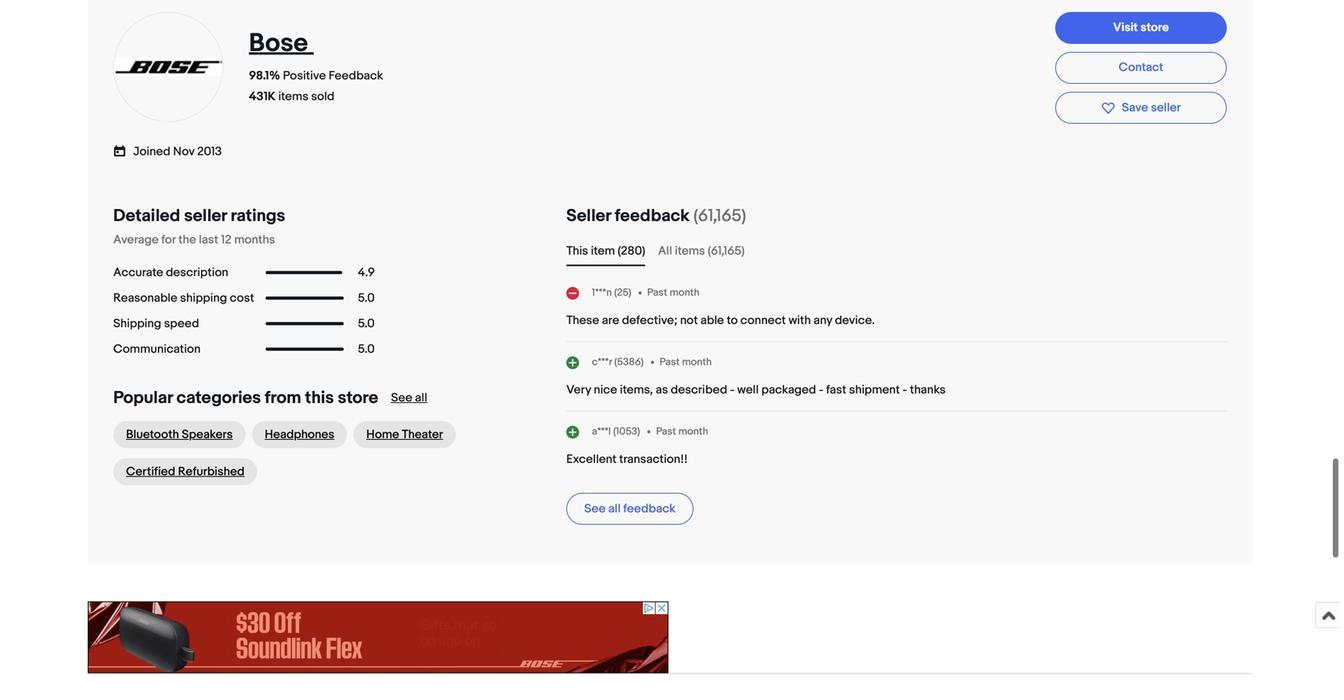 Task type: locate. For each thing, give the bounding box(es) containing it.
month for not
[[670, 286, 700, 299]]

quick links navigation
[[88, 673, 1253, 676]]

(61,165) for seller feedback (61,165)
[[694, 206, 747, 226]]

5.0 for shipping
[[358, 291, 375, 305]]

text__icon wrapper image
[[113, 143, 133, 158]]

past up transaction!!
[[656, 425, 677, 438]]

month up described
[[682, 356, 712, 368]]

past month up transaction!!
[[656, 425, 709, 438]]

1 vertical spatial all
[[609, 502, 621, 516]]

past month up described
[[660, 356, 712, 368]]

all up theater
[[415, 391, 428, 405]]

past month for as
[[660, 356, 712, 368]]

past month up not
[[648, 286, 700, 299]]

past month
[[648, 286, 700, 299], [660, 356, 712, 368], [656, 425, 709, 438]]

2 vertical spatial past month
[[656, 425, 709, 438]]

positive
[[283, 69, 326, 83]]

seller feedback (61,165)
[[567, 206, 747, 226]]

certified refurbished link
[[113, 458, 257, 485]]

headphones link
[[252, 421, 347, 448]]

past
[[648, 286, 668, 299], [660, 356, 680, 368], [656, 425, 677, 438]]

1 horizontal spatial store
[[1141, 20, 1170, 35]]

see down "excellent"
[[585, 502, 606, 516]]

tab list
[[567, 242, 1228, 260]]

see up home theater link
[[391, 391, 413, 405]]

(61,165)
[[694, 206, 747, 226], [708, 244, 745, 258]]

all
[[415, 391, 428, 405], [609, 502, 621, 516]]

nice
[[594, 383, 618, 397]]

all
[[658, 244, 673, 258]]

2 vertical spatial past
[[656, 425, 677, 438]]

0 horizontal spatial store
[[338, 388, 378, 408]]

shipping
[[180, 291, 227, 305]]

seller for detailed
[[184, 206, 227, 226]]

0 vertical spatial 5.0
[[358, 291, 375, 305]]

store
[[1141, 20, 1170, 35], [338, 388, 378, 408]]

categories
[[177, 388, 261, 408]]

past up defective;
[[648, 286, 668, 299]]

bluetooth speakers
[[126, 427, 233, 442]]

3 5.0 from the top
[[358, 342, 375, 356]]

a***l (1053)
[[592, 425, 640, 438]]

detailed seller ratings
[[113, 206, 285, 226]]

0 horizontal spatial all
[[415, 391, 428, 405]]

detailed
[[113, 206, 180, 226]]

contact
[[1119, 60, 1164, 75]]

0 horizontal spatial seller
[[184, 206, 227, 226]]

0 horizontal spatial items
[[278, 89, 309, 104]]

average for the last 12 months
[[113, 233, 275, 247]]

0 vertical spatial past
[[648, 286, 668, 299]]

0 vertical spatial seller
[[1152, 101, 1182, 115]]

feedback up "all"
[[615, 206, 690, 226]]

month for as
[[682, 356, 712, 368]]

accurate
[[113, 265, 163, 280]]

cost
[[230, 291, 254, 305]]

1 vertical spatial see
[[585, 502, 606, 516]]

feedback down transaction!!
[[624, 502, 676, 516]]

1 horizontal spatial seller
[[1152, 101, 1182, 115]]

are
[[602, 313, 620, 328]]

accurate description
[[113, 265, 228, 280]]

past up as
[[660, 356, 680, 368]]

to
[[727, 313, 738, 328]]

98.1% positive feedback 431k items sold
[[249, 69, 383, 104]]

save seller button
[[1056, 92, 1228, 124]]

0 horizontal spatial -
[[730, 383, 735, 397]]

certified refurbished
[[126, 465, 245, 479]]

items down positive
[[278, 89, 309, 104]]

connect
[[741, 313, 786, 328]]

store right this
[[338, 388, 378, 408]]

items right "all"
[[675, 244, 705, 258]]

1 horizontal spatial items
[[675, 244, 705, 258]]

5.0
[[358, 291, 375, 305], [358, 316, 375, 331], [358, 342, 375, 356]]

seller right "save"
[[1152, 101, 1182, 115]]

0 vertical spatial month
[[670, 286, 700, 299]]

2 horizontal spatial -
[[903, 383, 908, 397]]

1 vertical spatial store
[[338, 388, 378, 408]]

last
[[199, 233, 218, 247]]

(61,165) inside tab list
[[708, 244, 745, 258]]

1 vertical spatial past month
[[660, 356, 712, 368]]

transaction!!
[[620, 452, 688, 467]]

1 vertical spatial (61,165)
[[708, 244, 745, 258]]

2013
[[197, 145, 222, 159]]

0 vertical spatial feedback
[[615, 206, 690, 226]]

0 vertical spatial see
[[391, 391, 413, 405]]

431k
[[249, 89, 276, 104]]

0 vertical spatial store
[[1141, 20, 1170, 35]]

2 - from the left
[[819, 383, 824, 397]]

months
[[234, 233, 275, 247]]

sold
[[311, 89, 335, 104]]

this
[[567, 244, 589, 258]]

12
[[221, 233, 232, 247]]

item
[[591, 244, 615, 258]]

see
[[391, 391, 413, 405], [585, 502, 606, 516]]

0 horizontal spatial see
[[391, 391, 413, 405]]

month
[[670, 286, 700, 299], [682, 356, 712, 368], [679, 425, 709, 438]]

1 vertical spatial month
[[682, 356, 712, 368]]

- left fast
[[819, 383, 824, 397]]

home
[[367, 427, 399, 442]]

see all feedback
[[585, 502, 676, 516]]

all down "excellent transaction!!"
[[609, 502, 621, 516]]

0 vertical spatial all
[[415, 391, 428, 405]]

past month for not
[[648, 286, 700, 299]]

0 vertical spatial past month
[[648, 286, 700, 299]]

- left thanks on the bottom of the page
[[903, 383, 908, 397]]

(280)
[[618, 244, 646, 258]]

2 5.0 from the top
[[358, 316, 375, 331]]

1 vertical spatial past
[[660, 356, 680, 368]]

(61,165) right "all"
[[708, 244, 745, 258]]

all for see all feedback
[[609, 502, 621, 516]]

0 vertical spatial items
[[278, 89, 309, 104]]

(61,165) up all items (61,165)
[[694, 206, 747, 226]]

1 vertical spatial items
[[675, 244, 705, 258]]

theater
[[402, 427, 443, 442]]

save seller
[[1123, 101, 1182, 115]]

popular
[[113, 388, 173, 408]]

seller inside button
[[1152, 101, 1182, 115]]

1 vertical spatial 5.0
[[358, 316, 375, 331]]

this item (280)
[[567, 244, 646, 258]]

well
[[738, 383, 759, 397]]

seller for save
[[1152, 101, 1182, 115]]

see for see all
[[391, 391, 413, 405]]

home theater
[[367, 427, 443, 442]]

-
[[730, 383, 735, 397], [819, 383, 824, 397], [903, 383, 908, 397]]

1 horizontal spatial all
[[609, 502, 621, 516]]

- left well
[[730, 383, 735, 397]]

any
[[814, 313, 833, 328]]

joined
[[133, 145, 171, 159]]

0 vertical spatial (61,165)
[[694, 206, 747, 226]]

1 vertical spatial seller
[[184, 206, 227, 226]]

fast
[[827, 383, 847, 397]]

seller up 'last'
[[184, 206, 227, 226]]

excellent transaction!!
[[567, 452, 688, 467]]

2 vertical spatial 5.0
[[358, 342, 375, 356]]

home theater link
[[354, 421, 456, 448]]

store right visit
[[1141, 20, 1170, 35]]

5.0 for speed
[[358, 316, 375, 331]]

from
[[265, 388, 301, 408]]

see inside see all feedback link
[[585, 502, 606, 516]]

1 horizontal spatial see
[[585, 502, 606, 516]]

1***n (25)
[[592, 286, 632, 299]]

month up not
[[670, 286, 700, 299]]

1 vertical spatial feedback
[[624, 502, 676, 516]]

1 horizontal spatial -
[[819, 383, 824, 397]]

1 5.0 from the top
[[358, 291, 375, 305]]

visit
[[1114, 20, 1139, 35]]

shipping speed
[[113, 316, 199, 331]]

(1053)
[[614, 425, 640, 438]]

month down described
[[679, 425, 709, 438]]

items
[[278, 89, 309, 104], [675, 244, 705, 258]]



Task type: vqa. For each thing, say whether or not it's contained in the screenshot.
brand.
no



Task type: describe. For each thing, give the bounding box(es) containing it.
these are defective; not able to connect with any device.
[[567, 313, 875, 328]]

packaged
[[762, 383, 817, 397]]

bose image
[[113, 58, 224, 76]]

3 - from the left
[[903, 383, 908, 397]]

communication
[[113, 342, 201, 356]]

1 - from the left
[[730, 383, 735, 397]]

bluetooth
[[126, 427, 179, 442]]

speakers
[[182, 427, 233, 442]]

visit store link
[[1056, 12, 1228, 44]]

reasonable
[[113, 291, 178, 305]]

described
[[671, 383, 728, 397]]

reasonable shipping cost
[[113, 291, 254, 305]]

this
[[305, 388, 334, 408]]

see all
[[391, 391, 428, 405]]

average
[[113, 233, 159, 247]]

refurbished
[[178, 465, 245, 479]]

feedback
[[329, 69, 383, 83]]

speed
[[164, 316, 199, 331]]

c***r
[[592, 356, 612, 368]]

thanks
[[910, 383, 946, 397]]

2 vertical spatial month
[[679, 425, 709, 438]]

description
[[166, 265, 228, 280]]

seller
[[567, 206, 611, 226]]

bose link
[[249, 28, 314, 59]]

all items (61,165)
[[658, 244, 745, 258]]

advertisement region
[[88, 601, 669, 673]]

ratings
[[231, 206, 285, 226]]

shipment
[[850, 383, 900, 397]]

defective;
[[622, 313, 678, 328]]

very
[[567, 383, 591, 397]]

see all feedback link
[[567, 493, 694, 525]]

certified
[[126, 465, 175, 479]]

see all link
[[391, 391, 428, 405]]

shipping
[[113, 316, 161, 331]]

see for see all feedback
[[585, 502, 606, 516]]

(25)
[[615, 286, 632, 299]]

for
[[161, 233, 176, 247]]

popular categories from this store
[[113, 388, 378, 408]]

the
[[178, 233, 196, 247]]

1***n
[[592, 286, 612, 299]]

as
[[656, 383, 668, 397]]

very nice items, as described - well packaged - fast shipment - thanks
[[567, 383, 946, 397]]

past for as
[[660, 356, 680, 368]]

visit store
[[1114, 20, 1170, 35]]

headphones
[[265, 427, 335, 442]]

items inside 98.1% positive feedback 431k items sold
[[278, 89, 309, 104]]

not
[[680, 313, 698, 328]]

(61,165) for all items (61,165)
[[708, 244, 745, 258]]

device.
[[835, 313, 875, 328]]

items,
[[620, 383, 653, 397]]

contact link
[[1056, 52, 1228, 84]]

4.9
[[358, 265, 375, 280]]

all for see all
[[415, 391, 428, 405]]

with
[[789, 313, 811, 328]]

excellent
[[567, 452, 617, 467]]

bose
[[249, 28, 308, 59]]

(5386)
[[615, 356, 644, 368]]

bluetooth speakers link
[[113, 421, 246, 448]]

98.1%
[[249, 69, 280, 83]]

store inside the visit store link
[[1141, 20, 1170, 35]]

joined nov 2013
[[133, 145, 222, 159]]

c***r (5386)
[[592, 356, 644, 368]]

past for not
[[648, 286, 668, 299]]

nov
[[173, 145, 195, 159]]

able
[[701, 313, 724, 328]]

these
[[567, 313, 600, 328]]

tab list containing this item (280)
[[567, 242, 1228, 260]]

save
[[1123, 101, 1149, 115]]

a***l
[[592, 425, 611, 438]]



